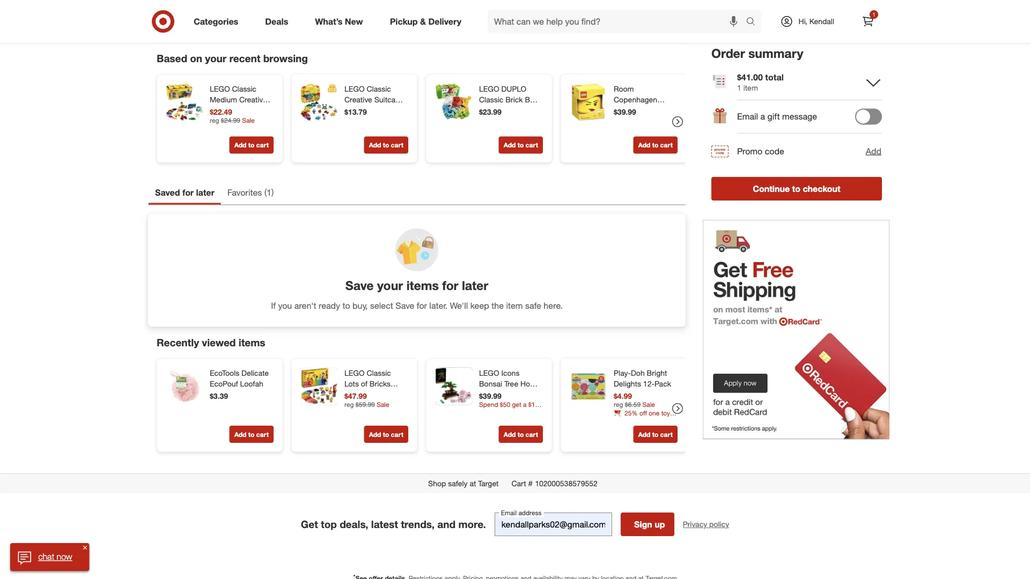 Task type: describe. For each thing, give the bounding box(es) containing it.
change store button
[[427, 10, 473, 21]]

✕
[[83, 544, 87, 551]]

for inside lego classic medium creative brick box building toys for creative play, kids creative kit 10696
[[256, 116, 265, 126]]

kids'
[[622, 417, 635, 426]]

we'll
[[450, 301, 468, 311]]

of
[[361, 379, 368, 388]]

sale for for
[[242, 116, 255, 124]]

creative down play,
[[227, 138, 255, 147]]

cart item ready to fulfill group
[[149, 0, 685, 33]]

to left kit
[[248, 141, 254, 149]]

creative up kids
[[210, 127, 238, 136]]

to inside $39.99 add to cart
[[652, 141, 659, 149]]

11030
[[375, 401, 396, 410]]

privacy policy
[[683, 520, 729, 529]]

creative inside lego classic lots of bricks creative building toys set 11030
[[345, 390, 372, 399]]

for right "saved"
[[182, 187, 194, 198]]

categories link
[[185, 10, 252, 33]]

icons
[[501, 368, 520, 378]]

room copenhagen lego large 9 x 10 inch plastic storage head | winking link
[[614, 83, 676, 147]]

to down the 10281 in the bottom of the page
[[518, 431, 524, 439]]

reg for $22.49
[[210, 116, 219, 124]]

what's new
[[315, 16, 363, 27]]

lego for lego icons bonsai tree home décor set 10281
[[479, 368, 499, 378]]

room
[[614, 84, 634, 93]]

summary
[[749, 46, 804, 61]]

winking
[[614, 138, 640, 147]]

ecotools
[[210, 368, 239, 378]]

on
[[190, 52, 202, 65]]

top
[[321, 518, 337, 531]]

plastic
[[641, 116, 663, 126]]

set inside lego classic lots of bricks creative building toys set 11030
[[362, 401, 373, 410]]

bright
[[647, 368, 667, 378]]

ready
[[319, 301, 340, 311]]

target
[[478, 479, 499, 489]]

add to cart for lego classic medium creative brick box building toys for creative play, kids creative kit 10696
[[234, 141, 269, 149]]

toy
[[661, 409, 670, 417]]

change store
[[427, 10, 473, 20]]

add to cart button for room copenhagen lego large 9 x 10 inch plastic storage head | winking
[[634, 137, 678, 154]]

building for lego classic lots of bricks creative building toys set 11030
[[374, 390, 402, 399]]

$39.99 for $39.99 add to cart
[[614, 107, 636, 116]]

hi,
[[799, 17, 808, 26]]

classic for lego classic medium creative brick box building toys for creative play, kids creative kit 10696
[[232, 84, 256, 93]]

add to cart button for lego classic lots of bricks creative building toys set 11030
[[364, 426, 408, 443]]

10913
[[479, 116, 500, 126]]

lego for lego classic creative suitcase 10713
[[345, 84, 365, 93]]

and
[[437, 518, 456, 531]]

store
[[456, 10, 473, 20]]

if you aren't ready to buy, select save for later. we'll keep the item safe here.
[[271, 301, 563, 311]]

code
[[765, 146, 784, 156]]

order summary
[[712, 46, 804, 61]]

latest
[[371, 518, 398, 531]]

(
[[264, 187, 267, 198]]

x
[[664, 105, 667, 115]]

book
[[637, 417, 651, 426]]

add inside button
[[866, 146, 882, 156]]

to inside "continue to checkout" button
[[792, 183, 801, 194]]

duplo
[[501, 84, 527, 93]]

12-
[[643, 379, 655, 388]]

building for lego classic medium creative brick box building toys for creative play, kids creative kit 10696
[[210, 116, 237, 126]]

1 horizontal spatial later
[[462, 278, 488, 293]]

chat now dialog
[[10, 544, 89, 571]]

$23.99
[[479, 107, 502, 116]]

1 for $41.00 total 1 item
[[737, 83, 741, 92]]

you
[[278, 301, 292, 311]]

inch
[[624, 116, 639, 126]]

kids
[[210, 138, 225, 147]]

reg for $47.99
[[345, 401, 354, 409]]

lego for lego classic lots of bricks creative building toys set 11030
[[345, 368, 365, 378]]

add inside $39.99 add to cart
[[638, 141, 651, 149]]

if
[[271, 301, 276, 311]]

)
[[271, 187, 274, 198]]

deals
[[265, 16, 288, 27]]

$6.59
[[625, 401, 641, 409]]

keep
[[470, 301, 489, 311]]

gift
[[768, 111, 780, 122]]

lego duplo classic brick box building set 10913 link
[[479, 83, 541, 126]]

kit
[[257, 138, 266, 147]]

set for brick
[[509, 105, 520, 115]]

play,
[[240, 127, 255, 136]]

a
[[761, 111, 765, 122]]

|
[[662, 127, 664, 136]]

add inside '$13.79 add to cart'
[[369, 141, 381, 149]]

lego icons bonsai tree home décor set 10281 link
[[479, 368, 541, 399]]

9
[[657, 105, 662, 115]]

chat now
[[38, 552, 72, 562]]

room copenhagen lego large 9 x 10 inch plastic storage head | winking
[[614, 84, 667, 147]]

for left later.
[[417, 301, 427, 311]]

add to cart for play-doh bright delights 12-pack
[[638, 431, 673, 439]]

bonsai
[[479, 379, 502, 388]]

the
[[492, 301, 504, 311]]

to down one
[[652, 431, 659, 439]]

checkout
[[803, 183, 841, 194]]

deals,
[[340, 518, 368, 531]]

box inside lego classic medium creative brick box building toys for creative play, kids creative kit 10696
[[229, 105, 242, 115]]

continue
[[753, 183, 790, 194]]

$13.79
[[345, 107, 367, 116]]

lego for lego duplo classic brick box building set 10913
[[479, 84, 499, 93]]

home
[[520, 379, 541, 388]]

25% off one toy or kids' book
[[614, 409, 670, 426]]

0 vertical spatial 1
[[873, 11, 876, 18]]

safely
[[448, 479, 468, 489]]

here.
[[544, 301, 563, 311]]

play-
[[614, 368, 631, 378]]

What can we help you find? suggestions appear below search field
[[488, 10, 749, 33]]

items for your
[[407, 278, 439, 293]]

promo code
[[737, 146, 784, 156]]

bricks
[[370, 379, 391, 388]]

what's
[[315, 16, 343, 27]]

to down 11030
[[383, 431, 389, 439]]

medium
[[210, 95, 237, 104]]

sale inside '$4.99 reg $6.59 sale'
[[643, 401, 655, 409]]

item inside the $41.00 total 1 item
[[744, 83, 758, 92]]

0 vertical spatial save
[[345, 278, 374, 293]]

toys for creative
[[345, 401, 359, 410]]

total
[[765, 72, 784, 82]]

add button
[[865, 145, 882, 158]]

add to cart button for ecotools delicate ecopouf loofah
[[229, 426, 274, 443]]

what's new link
[[306, 10, 377, 33]]

more.
[[459, 518, 486, 531]]



Task type: vqa. For each thing, say whether or not it's contained in the screenshot.
the "Sale" corresponding to for
yes



Task type: locate. For each thing, give the bounding box(es) containing it.
items for viewed
[[239, 337, 265, 349]]

reg left $6.59
[[614, 401, 623, 409]]

add to cart button down 11030
[[364, 426, 408, 443]]

2 vertical spatial 1
[[267, 187, 271, 198]]

toys for box
[[239, 116, 254, 126]]

add to cart button down head
[[634, 137, 678, 154]]

10
[[614, 116, 622, 126]]

ecotools delicate ecopouf loofah image
[[166, 368, 203, 405], [166, 368, 203, 405]]

lego inside lego classic creative suitcase 10713
[[345, 84, 365, 93]]

off
[[640, 409, 647, 417]]

1 vertical spatial $39.99
[[479, 391, 502, 401]]

to left buy,
[[343, 301, 350, 311]]

head
[[642, 127, 660, 136]]

aren't
[[294, 301, 316, 311]]

sale right $59.99 on the left bottom of the page
[[377, 401, 389, 409]]

lego classic medium creative brick box building toys for creative play, kids creative kit 10696 image
[[166, 83, 203, 121], [166, 83, 203, 121]]

2 vertical spatial building
[[374, 390, 402, 399]]

lego inside lego classic medium creative brick box building toys for creative play, kids creative kit 10696
[[210, 84, 230, 93]]

toys down lots
[[345, 401, 359, 410]]

brick inside lego duplo classic brick box building set 10913
[[506, 95, 523, 104]]

continue to checkout
[[753, 183, 841, 194]]

storage
[[614, 127, 640, 136]]

later right "saved"
[[196, 187, 214, 198]]

save your items for later
[[345, 278, 488, 293]]

saved for later
[[155, 187, 214, 198]]

to inside $23.99 add to cart
[[518, 141, 524, 149]]

0 vertical spatial set
[[509, 105, 520, 115]]

1 horizontal spatial reg
[[345, 401, 354, 409]]

lego
[[210, 84, 230, 93], [345, 84, 365, 93], [479, 84, 499, 93], [614, 105, 634, 115], [345, 368, 365, 378], [479, 368, 499, 378]]

102000538579552
[[535, 479, 598, 489]]

categories
[[194, 16, 238, 27]]

lego icons bonsai tree home décor set 10281
[[479, 368, 541, 399]]

add to cart button down the 10281 in the bottom of the page
[[499, 426, 543, 443]]

buy,
[[353, 301, 368, 311]]

doh
[[631, 368, 645, 378]]

deals link
[[256, 10, 302, 33]]

creative up $22.49 reg $24.99 sale
[[239, 95, 267, 104]]

$59.99
[[356, 401, 375, 409]]

$39.99 down bonsai at bottom
[[479, 391, 502, 401]]

to down lego duplo classic brick box building set 10913 link
[[518, 141, 524, 149]]

add to cart for lego icons bonsai tree home décor set 10281
[[504, 431, 538, 439]]

add to cart button for play-doh bright delights 12-pack
[[634, 426, 678, 443]]

set for tree
[[502, 390, 513, 399]]

lego up lots
[[345, 368, 365, 378]]

delicate
[[242, 368, 269, 378]]

0 horizontal spatial save
[[345, 278, 374, 293]]

for up "we'll"
[[442, 278, 459, 293]]

add to cart down play,
[[234, 141, 269, 149]]

brick down medium
[[210, 105, 227, 115]]

later.
[[429, 301, 448, 311]]

classic inside lego duplo classic brick box building set 10913
[[479, 95, 504, 104]]

add
[[234, 141, 247, 149], [369, 141, 381, 149], [504, 141, 516, 149], [638, 141, 651, 149], [866, 146, 882, 156], [234, 431, 247, 439], [369, 431, 381, 439], [504, 431, 516, 439], [638, 431, 651, 439]]

1 vertical spatial save
[[396, 301, 414, 311]]

creative
[[239, 95, 267, 104], [345, 95, 372, 104], [210, 127, 238, 136], [227, 138, 255, 147], [345, 390, 372, 399]]

lego classic lots of bricks creative building toys set 11030 image
[[301, 368, 338, 405], [301, 368, 338, 405]]

lego inside lego icons bonsai tree home décor set 10281
[[479, 368, 499, 378]]

lego classic lots of bricks creative building toys set 11030
[[345, 368, 402, 410]]

later up keep
[[462, 278, 488, 293]]

1 vertical spatial 1
[[737, 83, 741, 92]]

toys up play,
[[239, 116, 254, 126]]

play-doh bright delights 12-pack image
[[570, 368, 607, 405], [570, 368, 607, 405]]

10281
[[515, 390, 536, 399]]

reg
[[210, 116, 219, 124], [345, 401, 354, 409], [614, 401, 623, 409]]

set down duplo on the top of page
[[509, 105, 520, 115]]

building inside lego duplo classic brick box building set 10913
[[479, 105, 506, 115]]

sign
[[634, 519, 652, 530]]

to inside '$13.79 add to cart'
[[383, 141, 389, 149]]

lego up $23.99
[[479, 84, 499, 93]]

#
[[528, 479, 533, 489]]

1 vertical spatial building
[[210, 116, 237, 126]]

add to cart button down book on the right bottom of page
[[634, 426, 678, 443]]

toys inside lego classic medium creative brick box building toys for creative play, kids creative kit 10696
[[239, 116, 254, 126]]

$39.99 inside $39.99 add to cart
[[614, 107, 636, 116]]

items up if you aren't ready to buy, select save for later. we'll keep the item safe here.
[[407, 278, 439, 293]]

your up select
[[377, 278, 403, 293]]

or
[[614, 417, 620, 426]]

delivery
[[428, 16, 462, 27]]

add to cart down the 10281 in the bottom of the page
[[504, 431, 538, 439]]

cart inside '$13.79 add to cart'
[[391, 141, 404, 149]]

1 vertical spatial later
[[462, 278, 488, 293]]

1 vertical spatial toys
[[345, 401, 359, 410]]

$41.00
[[737, 72, 763, 82]]

0 horizontal spatial reg
[[210, 116, 219, 124]]

brick down duplo on the top of page
[[506, 95, 523, 104]]

pack
[[655, 379, 671, 388]]

shop
[[428, 479, 446, 489]]

chat
[[38, 552, 54, 562]]

not available radio
[[412, 4, 423, 15]]

1 vertical spatial brick
[[210, 105, 227, 115]]

creative up 10713 on the left top of the page
[[345, 95, 372, 104]]

add to cart button for lego icons bonsai tree home décor set 10281
[[499, 426, 543, 443]]

get free shipping on hundreds of thousands of items* with target redcard. apply now for a credit or debit redcard. *some restrictions apply. image
[[703, 220, 890, 440]]

brick inside lego classic medium creative brick box building toys for creative play, kids creative kit 10696
[[210, 105, 227, 115]]

lego up 10713 on the left top of the page
[[345, 84, 365, 93]]

cart inside $23.99 add to cart
[[526, 141, 538, 149]]

to right the continue
[[792, 183, 801, 194]]

1 horizontal spatial building
[[374, 390, 402, 399]]

classic up 'suitcase'
[[367, 84, 391, 93]]

0 horizontal spatial box
[[229, 105, 242, 115]]

2 horizontal spatial 1
[[873, 11, 876, 18]]

add to cart button
[[229, 137, 274, 154], [364, 137, 408, 154], [499, 137, 543, 154], [634, 137, 678, 154], [229, 426, 274, 443], [364, 426, 408, 443], [499, 426, 543, 443], [634, 426, 678, 443]]

building inside lego classic lots of bricks creative building toys set 11030
[[374, 390, 402, 399]]

1 horizontal spatial toys
[[345, 401, 359, 410]]

1 horizontal spatial item
[[744, 83, 758, 92]]

0 horizontal spatial toys
[[239, 116, 254, 126]]

1 right favorites at the left top
[[267, 187, 271, 198]]

copenhagen
[[614, 95, 657, 104]]

sale up play,
[[242, 116, 255, 124]]

ecopouf
[[210, 379, 238, 388]]

safe
[[525, 301, 541, 311]]

lego classic creative suitcase 10713 image
[[301, 83, 338, 121], [301, 83, 338, 121]]

add to cart for ecotools delicate ecopouf loofah
[[234, 431, 269, 439]]

add to cart down 11030
[[369, 431, 404, 439]]

None text field
[[495, 513, 612, 537]]

add inside $23.99 add to cart
[[504, 141, 516, 149]]

cart inside $39.99 add to cart
[[660, 141, 673, 149]]

set inside lego icons bonsai tree home décor set 10281
[[502, 390, 513, 399]]

reg inside $22.49 reg $24.99 sale
[[210, 116, 219, 124]]

$24.99
[[221, 116, 240, 124]]

now
[[57, 552, 72, 562]]

0 vertical spatial building
[[479, 105, 506, 115]]

lego duplo classic brick box building set 10913 image
[[435, 83, 473, 121], [435, 83, 473, 121]]

for up kit
[[256, 116, 265, 126]]

box
[[525, 95, 538, 104], [229, 105, 242, 115]]

0 horizontal spatial your
[[205, 52, 227, 65]]

add to cart button for lego classic medium creative brick box building toys for creative play, kids creative kit 10696
[[229, 137, 274, 154]]

1 inside the $41.00 total 1 item
[[737, 83, 741, 92]]

add to cart button for lego duplo classic brick box building set 10913
[[499, 137, 543, 154]]

sale inside $47.99 reg $59.99 sale
[[377, 401, 389, 409]]

2 horizontal spatial sale
[[643, 401, 655, 409]]

item down '$41.00'
[[744, 83, 758, 92]]

building inside lego classic medium creative brick box building toys for creative play, kids creative kit 10696
[[210, 116, 237, 126]]

2 horizontal spatial reg
[[614, 401, 623, 409]]

0 horizontal spatial sale
[[242, 116, 255, 124]]

ecotools delicate ecopouf loofah $3.39
[[210, 368, 269, 401]]

0 vertical spatial later
[[196, 187, 214, 198]]

suitcase
[[374, 95, 403, 104]]

1 horizontal spatial your
[[377, 278, 403, 293]]

toys inside lego classic lots of bricks creative building toys set 11030
[[345, 401, 359, 410]]

save up buy,
[[345, 278, 374, 293]]

delights
[[614, 379, 641, 388]]

lego classic creative suitcase 10713 link
[[345, 83, 406, 115]]

change
[[427, 10, 454, 20]]

set left 11030
[[362, 401, 373, 410]]

promo
[[737, 146, 763, 156]]

0 vertical spatial brick
[[506, 95, 523, 104]]

$41.00 total 1 item
[[737, 72, 784, 92]]

your right the on
[[205, 52, 227, 65]]

sale for set
[[377, 401, 389, 409]]

1 horizontal spatial 1
[[737, 83, 741, 92]]

pickup & delivery
[[390, 16, 462, 27]]

sale up one
[[643, 401, 655, 409]]

item right the in the left bottom of the page
[[506, 301, 523, 311]]

1 vertical spatial box
[[229, 105, 242, 115]]

$47.99
[[345, 391, 367, 401]]

message
[[782, 111, 817, 122]]

0 vertical spatial items
[[407, 278, 439, 293]]

creative inside lego classic creative suitcase 10713
[[345, 95, 372, 104]]

add to cart for lego classic lots of bricks creative building toys set 11030
[[369, 431, 404, 439]]

1 vertical spatial items
[[239, 337, 265, 349]]

based on your recent browsing
[[157, 52, 308, 65]]

get top deals, latest trends, and more.
[[301, 518, 486, 531]]

recently
[[157, 337, 199, 349]]

2 horizontal spatial building
[[479, 105, 506, 115]]

building
[[479, 105, 506, 115], [210, 116, 237, 126], [374, 390, 402, 399]]

0 horizontal spatial item
[[506, 301, 523, 311]]

lego inside lego classic lots of bricks creative building toys set 11030
[[345, 368, 365, 378]]

0 horizontal spatial later
[[196, 187, 214, 198]]

lego inside room copenhagen lego large 9 x 10 inch plastic storage head | winking
[[614, 105, 634, 115]]

1 vertical spatial item
[[506, 301, 523, 311]]

box down duplo on the top of page
[[525, 95, 538, 104]]

0 horizontal spatial building
[[210, 116, 237, 126]]

1 horizontal spatial brick
[[506, 95, 523, 104]]

classic for lego classic creative suitcase 10713
[[367, 84, 391, 93]]

1 right kendall
[[873, 11, 876, 18]]

lego up medium
[[210, 84, 230, 93]]

add to cart button down play,
[[229, 137, 274, 154]]

trends,
[[401, 518, 435, 531]]

1 down '$41.00'
[[737, 83, 741, 92]]

reg left $59.99 on the left bottom of the page
[[345, 401, 354, 409]]

set inside lego duplo classic brick box building set 10913
[[509, 105, 520, 115]]

$39.99 down copenhagen
[[614, 107, 636, 116]]

add to cart button for lego classic creative suitcase 10713
[[364, 137, 408, 154]]

room copenhagen lego large 9 x 10 inch plastic storage head | winking image
[[570, 83, 607, 121], [570, 83, 607, 121]]

cart
[[512, 479, 526, 489]]

reg inside $47.99 reg $59.99 sale
[[345, 401, 354, 409]]

add to cart button down 10913 in the left of the page
[[499, 137, 543, 154]]

up
[[655, 519, 665, 530]]

add to cart down book on the right bottom of page
[[638, 431, 673, 439]]

classic for lego classic lots of bricks creative building toys set 11030
[[367, 368, 391, 378]]

lego up the 10
[[614, 105, 634, 115]]

classic inside lego classic creative suitcase 10713
[[367, 84, 391, 93]]

loofah
[[240, 379, 263, 388]]

1 vertical spatial your
[[377, 278, 403, 293]]

1 horizontal spatial save
[[396, 301, 414, 311]]

pickup
[[390, 16, 418, 27]]

1 horizontal spatial sale
[[377, 401, 389, 409]]

lego inside lego duplo classic brick box building set 10913
[[479, 84, 499, 93]]

lego up bonsai at bottom
[[479, 368, 499, 378]]

add to cart button down "loofah"
[[229, 426, 274, 443]]

classic up $23.99
[[479, 95, 504, 104]]

0 vertical spatial $39.99
[[614, 107, 636, 116]]

items up delicate
[[239, 337, 265, 349]]

classic up medium
[[232, 84, 256, 93]]

play-doh bright delights 12-pack
[[614, 368, 671, 388]]

to down 'suitcase'
[[383, 141, 389, 149]]

0 horizontal spatial items
[[239, 337, 265, 349]]

lego for lego classic medium creative brick box building toys for creative play, kids creative kit 10696
[[210, 84, 230, 93]]

email a gift message
[[737, 111, 817, 122]]

favorites ( 1 )
[[227, 187, 274, 198]]

2 vertical spatial set
[[362, 401, 373, 410]]

privacy
[[683, 520, 707, 529]]

box inside lego duplo classic brick box building set 10913
[[525, 95, 538, 104]]

creative down of
[[345, 390, 372, 399]]

to down "loofah"
[[248, 431, 254, 439]]

item
[[744, 83, 758, 92], [506, 301, 523, 311]]

$22.49 reg $24.99 sale
[[210, 107, 255, 124]]

$39.99 for $39.99
[[479, 391, 502, 401]]

$4.99 reg $6.59 sale
[[614, 391, 655, 409]]

0 vertical spatial item
[[744, 83, 758, 92]]

select
[[370, 301, 393, 311]]

$22.49
[[210, 107, 232, 116]]

1
[[873, 11, 876, 18], [737, 83, 741, 92], [267, 187, 271, 198]]

0 vertical spatial toys
[[239, 116, 254, 126]]

reg left $24.99
[[210, 116, 219, 124]]

cart # 102000538579552
[[512, 479, 598, 489]]

1 vertical spatial set
[[502, 390, 513, 399]]

add to cart button down $13.79
[[364, 137, 408, 154]]

pickup & delivery link
[[381, 10, 475, 33]]

1 link
[[856, 10, 880, 33]]

set down tree
[[502, 390, 513, 399]]

1 horizontal spatial items
[[407, 278, 439, 293]]

reg inside '$4.99 reg $6.59 sale'
[[614, 401, 623, 409]]

save right select
[[396, 301, 414, 311]]

box up $24.99
[[229, 105, 242, 115]]

classic inside lego classic lots of bricks creative building toys set 11030
[[367, 368, 391, 378]]

classic up bricks
[[367, 368, 391, 378]]

0 vertical spatial box
[[525, 95, 538, 104]]

0 vertical spatial your
[[205, 52, 227, 65]]

0 horizontal spatial 1
[[267, 187, 271, 198]]

classic inside lego classic medium creative brick box building toys for creative play, kids creative kit 10696
[[232, 84, 256, 93]]

1 horizontal spatial $39.99
[[614, 107, 636, 116]]

large
[[636, 105, 655, 115]]

sale inside $22.49 reg $24.99 sale
[[242, 116, 255, 124]]

add to cart down "loofah"
[[234, 431, 269, 439]]

1 horizontal spatial box
[[525, 95, 538, 104]]

1 for favorites ( 1 )
[[267, 187, 271, 198]]

$23.99 add to cart
[[479, 107, 538, 149]]

lego icons bonsai tree home décor set 10281 image
[[435, 368, 473, 405], [435, 368, 473, 405]]

to down head
[[652, 141, 659, 149]]

0 horizontal spatial $39.99
[[479, 391, 502, 401]]

10696
[[210, 148, 231, 158]]

search
[[741, 17, 767, 28]]

based
[[157, 52, 187, 65]]

0 horizontal spatial brick
[[210, 105, 227, 115]]



